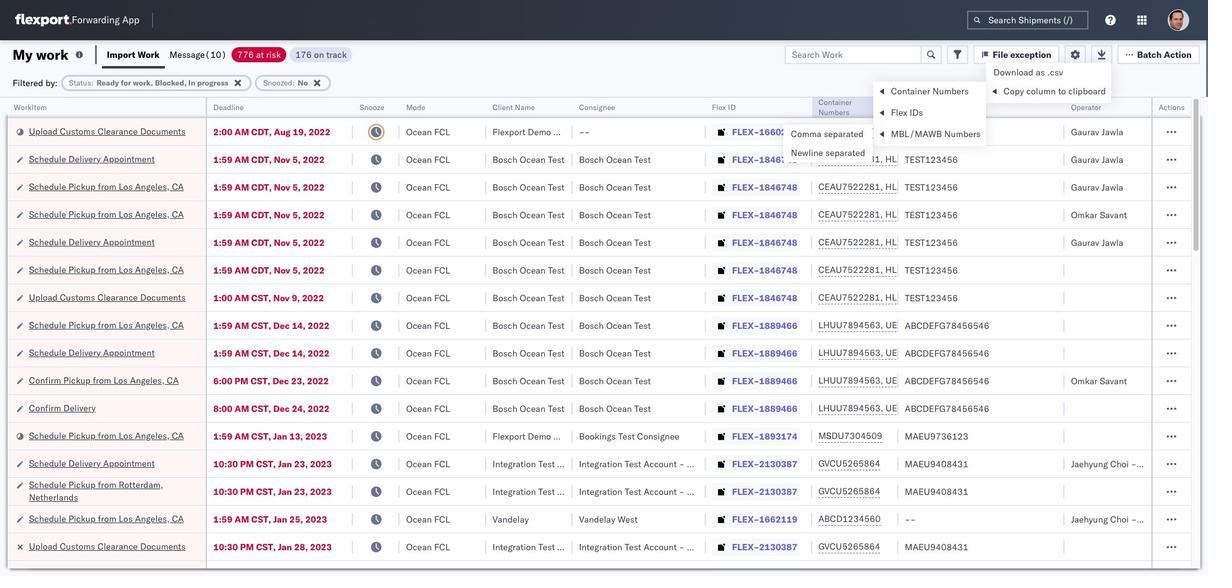 Task type: describe. For each thing, give the bounding box(es) containing it.
776 at risk
[[237, 49, 281, 60]]

rotterdam,
[[119, 479, 163, 491]]

jan left 13,
[[273, 431, 287, 442]]

cst, up 1:59 am cst, jan 25, 2023
[[256, 486, 276, 498]]

confirm delivery button
[[29, 402, 96, 416]]

6 fcl from the top
[[434, 265, 450, 276]]

11 am from the top
[[235, 431, 249, 442]]

client name
[[493, 103, 535, 112]]

newline separated
[[791, 147, 866, 159]]

lhuu7894563, for schedule pickup from los angeles, ca
[[819, 320, 884, 331]]

copy
[[1004, 86, 1024, 97]]

uetu5238478 for schedule delivery appointment
[[886, 347, 947, 359]]

mbl/mawb inside button
[[905, 103, 949, 112]]

deadline
[[213, 103, 244, 112]]

risk
[[266, 49, 281, 60]]

schedule pickup from rotterdam, netherlands button
[[29, 479, 189, 505]]

jan down 13,
[[278, 459, 292, 470]]

comma
[[791, 128, 822, 140]]

2023 down 1:59 am cst, jan 13, 2023
[[310, 459, 332, 470]]

id
[[728, 103, 736, 112]]

2 lagerfeld from the top
[[706, 486, 743, 498]]

resize handle column header for deadline
[[338, 98, 353, 577]]

pickup for fourth schedule pickup from los angeles, ca link from the top
[[68, 319, 96, 331]]

13 fcl from the top
[[434, 459, 450, 470]]

2 vertical spatial 23,
[[294, 486, 308, 498]]

7 ocean fcl from the top
[[406, 292, 450, 304]]

2 test123456 from the top
[[905, 182, 958, 193]]

2 account from the top
[[644, 486, 677, 498]]

confirm for confirm pickup from los angeles, ca
[[29, 375, 61, 386]]

3 upload from the top
[[29, 541, 58, 552]]

on
[[314, 49, 324, 60]]

no
[[298, 78, 308, 87]]

8 1:59 from the top
[[213, 431, 233, 442]]

action
[[1164, 49, 1192, 60]]

by:
[[46, 77, 58, 88]]

2 cdt, from the top
[[251, 154, 272, 165]]

in
[[188, 78, 195, 87]]

3 flex- from the top
[[732, 182, 759, 193]]

omkar for ceau7522281, hlxu6269489, hlxu8034992
[[1071, 209, 1098, 221]]

jaehyung
[[1071, 459, 1108, 470]]

clipboard
[[1069, 86, 1106, 97]]

4 flex- from the top
[[732, 209, 759, 221]]

list box containing comma separated
[[784, 125, 873, 162]]

ids
[[910, 107, 923, 118]]

2 flex-1846748 from the top
[[732, 182, 798, 193]]

.csv
[[1048, 67, 1064, 78]]

dec left 24,
[[273, 403, 290, 414]]

1660288
[[759, 126, 798, 138]]

1 test123456 from the top
[[905, 154, 958, 165]]

track
[[326, 49, 347, 60]]

demo for bookings
[[528, 431, 551, 442]]

pm down 1:59 am cst, jan 13, 2023
[[240, 459, 254, 470]]

pickup for 2nd schedule pickup from los angeles, ca link
[[68, 209, 96, 220]]

batch action
[[1137, 49, 1192, 60]]

clearance for 2nd upload customs clearance documents button from the bottom of the page
[[97, 126, 138, 137]]

flexport for --
[[493, 126, 526, 138]]

forwarding
[[72, 14, 120, 26]]

batch
[[1137, 49, 1162, 60]]

pickup for confirm pickup from los angeles, ca link
[[63, 375, 91, 386]]

my work
[[13, 46, 69, 63]]

bookings test consignee
[[579, 431, 680, 442]]

2 schedule pickup from los angeles, ca link from the top
[[29, 208, 184, 221]]

forwarding app link
[[15, 14, 140, 26]]

app
[[122, 14, 140, 26]]

1 horizontal spatial container
[[891, 86, 931, 97]]

flex-1889466 for schedule pickup from los angeles, ca
[[732, 320, 798, 331]]

2 fcl from the top
[[434, 154, 450, 165]]

delivery for fourth schedule delivery appointment button from the bottom of the page
[[68, 153, 101, 165]]

choi
[[1111, 459, 1129, 470]]

status
[[69, 78, 91, 87]]

documents for 2nd upload customs clearance documents button from the bottom of the page
[[140, 126, 186, 137]]

flex-1889466 for schedule delivery appointment
[[732, 348, 798, 359]]

schedule delivery appointment link for first schedule delivery appointment button from the bottom of the page
[[29, 457, 155, 470]]

1:00
[[213, 292, 233, 304]]

work
[[36, 46, 69, 63]]

numbers up mbl/mawb numbers button
[[933, 86, 969, 97]]

jaehyung choi - test origin agent
[[1071, 459, 1208, 470]]

work,
[[133, 78, 153, 87]]

filtered
[[13, 77, 43, 88]]

upload customs clearance documents link for 2nd upload customs clearance documents button from the bottom of the page
[[29, 125, 186, 138]]

uetu5238478 for confirm pickup from los angeles, ca
[[886, 375, 947, 386]]

1 am from the top
[[235, 126, 249, 138]]

6 test123456 from the top
[[905, 292, 958, 304]]

1 vertical spatial mbl/mawb
[[891, 128, 942, 140]]

confirm pickup from los angeles, ca
[[29, 375, 179, 386]]

2 10:30 pm cst, jan 23, 2023 from the top
[[213, 486, 332, 498]]

lhuu7894563, uetu5238478 for schedule delivery appointment
[[819, 347, 947, 359]]

1 maeu9408431 from the top
[[905, 459, 969, 470]]

schedule delivery appointment for second schedule delivery appointment button from the bottom of the page's schedule delivery appointment link
[[29, 347, 155, 358]]

flex for flex id
[[712, 103, 726, 112]]

3 flex-2130387 from the top
[[732, 542, 798, 553]]

resize handle column header for flex id
[[797, 98, 812, 577]]

abcd1234560
[[819, 514, 881, 525]]

cst, down the 1:00 am cst, nov 9, 2022
[[251, 320, 271, 331]]

3 clearance from the top
[[97, 541, 138, 552]]

4 hlxu8034992 from the top
[[952, 237, 1014, 248]]

message
[[170, 49, 205, 60]]

(10)
[[205, 49, 227, 60]]

1 schedule pickup from los angeles, ca button from the top
[[29, 180, 184, 194]]

3 maeu9408431 from the top
[[905, 542, 969, 553]]

2 maeu9408431 from the top
[[905, 486, 969, 498]]

3 test123456 from the top
[[905, 209, 958, 221]]

6 1846748 from the top
[[759, 292, 798, 304]]

2 1:59 am cdt, nov 5, 2022 from the top
[[213, 182, 325, 193]]

client name button
[[486, 100, 560, 113]]

15 flex- from the top
[[732, 514, 759, 525]]

6 flex- from the top
[[732, 265, 759, 276]]

2 am from the top
[[235, 154, 249, 165]]

origin
[[1158, 459, 1182, 470]]

ready
[[97, 78, 119, 87]]

6:00
[[213, 375, 233, 387]]

progress
[[197, 78, 229, 87]]

1:59 am cst, jan 25, 2023
[[213, 514, 327, 525]]

download
[[994, 67, 1034, 78]]

1:00 am cst, nov 9, 2022
[[213, 292, 324, 304]]

cst, up 1:59 am cst, jan 13, 2023
[[251, 403, 271, 414]]

omkar savant for ceau7522281, hlxu6269489, hlxu8034992
[[1071, 209, 1127, 221]]

4 1889466 from the top
[[759, 403, 798, 414]]

8 am from the top
[[235, 320, 249, 331]]

batch action button
[[1118, 45, 1200, 64]]

lhuu7894563, for schedule delivery appointment
[[819, 347, 884, 359]]

7 1:59 from the top
[[213, 348, 233, 359]]

snoozed : no
[[263, 78, 308, 87]]

2:00
[[213, 126, 233, 138]]

6 ocean fcl from the top
[[406, 265, 450, 276]]

13 ocean fcl from the top
[[406, 459, 450, 470]]

schedule inside schedule pickup from rotterdam, netherlands
[[29, 479, 66, 491]]

6 am from the top
[[235, 265, 249, 276]]

1 ceau7522281, from the top
[[819, 154, 883, 165]]

16 ocean fcl from the top
[[406, 542, 450, 553]]

abcdefg78456546 for schedule delivery appointment
[[905, 348, 990, 359]]

pickup for fifth schedule pickup from los angeles, ca link from the top
[[68, 430, 96, 442]]

10 am from the top
[[235, 403, 249, 414]]

2 1:59 from the top
[[213, 182, 233, 193]]

snooze
[[360, 103, 384, 112]]

filtered by:
[[13, 77, 58, 88]]

upload customs clearance documents for 2nd upload customs clearance documents button from the bottom of the page
[[29, 126, 186, 137]]

confirm pickup from los angeles, ca button
[[29, 374, 179, 388]]

file exception
[[993, 49, 1052, 60]]

container numbers button
[[812, 95, 886, 118]]

4 1:59 am cdt, nov 5, 2022 from the top
[[213, 237, 325, 248]]

pm right 6:00
[[235, 375, 248, 387]]

1 ceau7522281, hlxu6269489, hlxu8034992 from the top
[[819, 154, 1014, 165]]

download as .csv
[[994, 67, 1064, 78]]

10:30 pm cst, jan 28, 2023
[[213, 542, 332, 553]]

confirm pickup from los angeles, ca link
[[29, 374, 179, 387]]

vandelay for vandelay
[[493, 514, 529, 525]]

14, for schedule pickup from los angeles, ca
[[292, 320, 306, 331]]

flex-1660288
[[732, 126, 798, 138]]

6 schedule pickup from los angeles, ca button from the top
[[29, 513, 184, 527]]

9 flex- from the top
[[732, 348, 759, 359]]

agent
[[1185, 459, 1208, 470]]

snoozed
[[263, 78, 292, 87]]

confirm for confirm delivery
[[29, 403, 61, 414]]

1:59 am cst, dec 14, 2022 for schedule delivery appointment
[[213, 348, 330, 359]]

12 am from the top
[[235, 514, 249, 525]]

4 schedule from the top
[[29, 236, 66, 248]]

1 2130387 from the top
[[759, 459, 798, 470]]

Search Work text field
[[785, 45, 922, 64]]

Search Shipments (/) text field
[[967, 11, 1089, 30]]

documents for 2nd upload customs clearance documents button
[[140, 292, 186, 303]]

list box containing download as .csv
[[986, 63, 1111, 103]]

1 schedule pickup from los angeles, ca from the top
[[29, 181, 184, 192]]

3 schedule pickup from los angeles, ca button from the top
[[29, 263, 184, 277]]

4 schedule delivery appointment button from the top
[[29, 457, 155, 471]]

omkar savant for lhuu7894563, uetu5238478
[[1071, 375, 1127, 387]]

actions
[[1159, 103, 1185, 112]]

4 cdt, from the top
[[251, 209, 272, 221]]

schedule pickup from rotterdam, netherlands link
[[29, 479, 189, 504]]

3 1:59 am cdt, nov 5, 2022 from the top
[[213, 209, 325, 221]]

upload for 2nd upload customs clearance documents button from the bottom of the page
[[29, 126, 58, 137]]

client
[[493, 103, 513, 112]]

15 fcl from the top
[[434, 514, 450, 525]]

9,
[[292, 292, 300, 304]]

jan left 28,
[[278, 542, 292, 553]]

pickup for schedule pickup from rotterdam, netherlands link
[[68, 479, 96, 491]]

776
[[237, 49, 254, 60]]

2 gaurav jawla from the top
[[1071, 154, 1124, 165]]

resize handle column header for consignee
[[691, 98, 706, 577]]

0 horizontal spatial --
[[579, 126, 590, 138]]

name
[[515, 103, 535, 112]]

schedule delivery appointment link for fourth schedule delivery appointment button from the bottom of the page
[[29, 153, 155, 165]]

pm up 1:59 am cst, jan 25, 2023
[[240, 486, 254, 498]]

vandelay west
[[579, 514, 638, 525]]

2 integration test account - karl lagerfeld from the top
[[579, 486, 743, 498]]

9 1:59 from the top
[[213, 514, 233, 525]]

maeu9736123
[[905, 431, 969, 442]]

as
[[1036, 67, 1045, 78]]

10 flex- from the top
[[732, 375, 759, 387]]

caiu7969337
[[819, 126, 878, 137]]

11 flex- from the top
[[732, 403, 759, 414]]

2 schedule pickup from los angeles, ca from the top
[[29, 209, 184, 220]]

13,
[[290, 431, 303, 442]]

16 flex- from the top
[[732, 542, 759, 553]]

3 jawla from the top
[[1102, 182, 1124, 193]]

28,
[[294, 542, 308, 553]]

mbl/mawb numbers inside button
[[905, 103, 982, 112]]

1:59 am cst, jan 13, 2023
[[213, 431, 327, 442]]

1 integration test account - karl lagerfeld from the top
[[579, 459, 743, 470]]

savant for ceau7522281, hlxu6269489, hlxu8034992
[[1100, 209, 1127, 221]]

5 1:59 am cdt, nov 5, 2022 from the top
[[213, 265, 325, 276]]

6 schedule pickup from los angeles, ca from the top
[[29, 513, 184, 525]]

1 account from the top
[[644, 459, 677, 470]]

24,
[[292, 403, 306, 414]]

6 schedule pickup from los angeles, ca link from the top
[[29, 513, 184, 525]]

4 hlxu6269489, from the top
[[886, 237, 950, 248]]

2 schedule delivery appointment button from the top
[[29, 236, 155, 250]]

flex id
[[712, 103, 736, 112]]

mode
[[406, 103, 426, 112]]

message (10)
[[170, 49, 227, 60]]

cst, up 6:00 pm cst, dec 23, 2022
[[251, 348, 271, 359]]

2 5, from the top
[[293, 182, 301, 193]]

2023 right 13,
[[305, 431, 327, 442]]

2023 right 25,
[[305, 514, 327, 525]]

separated for newline separated
[[826, 147, 866, 159]]

file
[[993, 49, 1009, 60]]

: for status
[[91, 78, 93, 87]]

7 flex- from the top
[[732, 292, 759, 304]]

customs for 2nd upload customs clearance documents button from the bottom of the page
[[60, 126, 95, 137]]

3 hlxu6269489, from the top
[[886, 209, 950, 220]]

angeles, inside 'button'
[[130, 375, 165, 386]]

4 gaurav jawla from the top
[[1071, 237, 1124, 248]]

flex id button
[[706, 100, 800, 113]]

3 ocean fcl from the top
[[406, 182, 450, 193]]

for
[[121, 78, 131, 87]]

flex ids
[[891, 107, 923, 118]]

forwarding app
[[72, 14, 140, 26]]

3 integration test account - karl lagerfeld from the top
[[579, 542, 743, 553]]

3 resize handle column header from the left
[[385, 98, 400, 577]]

2 appointment from the top
[[103, 236, 155, 248]]

comma separated
[[791, 128, 864, 140]]

newline
[[791, 147, 823, 159]]



Task type: vqa. For each thing, say whether or not it's contained in the screenshot.


Task type: locate. For each thing, give the bounding box(es) containing it.
4 5, from the top
[[293, 237, 301, 248]]

3 flex-1889466 from the top
[[732, 375, 798, 387]]

1 vertical spatial integration test account - karl lagerfeld
[[579, 486, 743, 498]]

gvcu5265864 up abcd1234560
[[819, 486, 881, 497]]

0 vertical spatial 10:30
[[213, 459, 238, 470]]

import work button
[[102, 40, 165, 69]]

3 lhuu7894563, uetu5238478 from the top
[[819, 375, 947, 386]]

6 cdt, from the top
[[251, 265, 272, 276]]

1 vertical spatial mbl/mawb numbers
[[891, 128, 981, 140]]

1 schedule delivery appointment from the top
[[29, 153, 155, 165]]

14, down 9,
[[292, 320, 306, 331]]

1 upload customs clearance documents button from the top
[[29, 125, 186, 139]]

1 vertical spatial customs
[[60, 292, 95, 303]]

2 ceau7522281, from the top
[[819, 181, 883, 193]]

9 schedule from the top
[[29, 458, 66, 469]]

0 vertical spatial mbl/mawb
[[905, 103, 949, 112]]

flex-1889466 button
[[712, 317, 800, 335], [712, 317, 800, 335], [712, 345, 800, 362], [712, 345, 800, 362], [712, 372, 800, 390], [712, 372, 800, 390], [712, 400, 800, 418], [712, 400, 800, 418]]

10:30 pm cst, jan 23, 2023 down 1:59 am cst, jan 13, 2023
[[213, 459, 332, 470]]

numbers down mbl/mawb numbers button
[[945, 128, 981, 140]]

2 vertical spatial upload customs clearance documents
[[29, 541, 186, 552]]

work
[[138, 49, 160, 60]]

16 fcl from the top
[[434, 542, 450, 553]]

0 vertical spatial separated
[[824, 128, 864, 140]]

2 vandelay from the left
[[579, 514, 616, 525]]

4 1:59 from the top
[[213, 237, 233, 248]]

-- right abcd1234560
[[905, 514, 916, 525]]

2 vertical spatial customs
[[60, 541, 95, 552]]

:
[[91, 78, 93, 87], [292, 78, 295, 87]]

separated up newline separated
[[824, 128, 864, 140]]

workitem button
[[8, 100, 193, 113]]

separated
[[824, 128, 864, 140], [826, 147, 866, 159]]

2 hlxu8034992 from the top
[[952, 181, 1014, 193]]

10 ocean fcl from the top
[[406, 375, 450, 387]]

0 vertical spatial flex-2130387
[[732, 459, 798, 470]]

1 horizontal spatial flex
[[891, 107, 908, 118]]

resize handle column header for mbl/mawb numbers
[[1050, 98, 1065, 577]]

5 hlxu8034992 from the top
[[952, 264, 1014, 276]]

8 flex- from the top
[[732, 320, 759, 331]]

2 1846748 from the top
[[759, 182, 798, 193]]

1 vertical spatial confirm
[[29, 403, 61, 414]]

1 vertical spatial savant
[[1100, 375, 1127, 387]]

west
[[618, 514, 638, 525]]

2 vertical spatial account
[[644, 542, 677, 553]]

-- down consignee button
[[579, 126, 590, 138]]

1 horizontal spatial --
[[905, 514, 916, 525]]

0 vertical spatial upload
[[29, 126, 58, 137]]

schedule delivery appointment link for 3rd schedule delivery appointment button from the bottom of the page
[[29, 236, 155, 248]]

flexport demo consignee
[[493, 126, 596, 138], [493, 431, 596, 442]]

flexport. image
[[15, 14, 72, 26]]

upload for 2nd upload customs clearance documents button
[[29, 292, 58, 303]]

1:59 am cst, dec 14, 2022 for schedule pickup from los angeles, ca
[[213, 320, 330, 331]]

mbl/mawb numbers inside list box
[[891, 128, 981, 140]]

flex-2130387 up flex-1662119 on the bottom
[[732, 486, 798, 498]]

10:30 pm cst, jan 23, 2023 up 1:59 am cst, jan 25, 2023
[[213, 486, 332, 498]]

dec for schedule delivery appointment
[[273, 348, 290, 359]]

5 1:59 from the top
[[213, 265, 233, 276]]

separated for comma separated
[[824, 128, 864, 140]]

1 confirm from the top
[[29, 375, 61, 386]]

: left ready
[[91, 78, 93, 87]]

resize handle column header
[[191, 98, 206, 577], [338, 98, 353, 577], [385, 98, 400, 577], [471, 98, 486, 577], [558, 98, 573, 577], [691, 98, 706, 577], [797, 98, 812, 577], [884, 98, 899, 577], [1050, 98, 1065, 577], [1136, 98, 1152, 577], [1176, 98, 1192, 577]]

0 vertical spatial 10:30 pm cst, jan 23, 2023
[[213, 459, 332, 470]]

upload customs clearance documents for 2nd upload customs clearance documents button
[[29, 292, 186, 303]]

flexport demo consignee for bookings
[[493, 431, 596, 442]]

3 ceau7522281, hlxu6269489, hlxu8034992 from the top
[[819, 209, 1014, 220]]

mbl/mawb up ymluw236679313
[[905, 103, 949, 112]]

list box containing container numbers
[[874, 82, 986, 146]]

0 vertical spatial gvcu5265864
[[819, 458, 881, 470]]

from inside schedule pickup from rotterdam, netherlands
[[98, 479, 116, 491]]

delivery for first schedule delivery appointment button from the bottom of the page
[[68, 458, 101, 469]]

resize handle column header for client name
[[558, 98, 573, 577]]

flex-2130387 button
[[712, 455, 800, 473], [712, 455, 800, 473], [712, 483, 800, 501], [712, 483, 800, 501], [712, 538, 800, 556], [712, 538, 800, 556]]

5 resize handle column header from the left
[[558, 98, 573, 577]]

customs
[[60, 126, 95, 137], [60, 292, 95, 303], [60, 541, 95, 552]]

ca inside 'button'
[[167, 375, 179, 386]]

cst, up 10:30 pm cst, jan 28, 2023
[[251, 514, 271, 525]]

1 vertical spatial container numbers
[[819, 98, 852, 117]]

lhuu7894563, uetu5238478 for confirm pickup from los angeles, ca
[[819, 375, 947, 386]]

5,
[[293, 154, 301, 165], [293, 182, 301, 193], [293, 209, 301, 221], [293, 237, 301, 248], [293, 265, 301, 276]]

2 vertical spatial upload
[[29, 541, 58, 552]]

1 vertical spatial omkar savant
[[1071, 375, 1127, 387]]

3 account from the top
[[644, 542, 677, 553]]

dec down the 1:00 am cst, nov 9, 2022
[[273, 320, 290, 331]]

hlxu6269489,
[[886, 154, 950, 165], [886, 181, 950, 193], [886, 209, 950, 220], [886, 237, 950, 248], [886, 264, 950, 276], [886, 292, 950, 303]]

am
[[235, 126, 249, 138], [235, 154, 249, 165], [235, 182, 249, 193], [235, 209, 249, 221], [235, 237, 249, 248], [235, 265, 249, 276], [235, 292, 249, 304], [235, 320, 249, 331], [235, 348, 249, 359], [235, 403, 249, 414], [235, 431, 249, 442], [235, 514, 249, 525]]

0 vertical spatial omkar
[[1071, 209, 1098, 221]]

integration test account - karl lagerfeld up west
[[579, 486, 743, 498]]

pickup for first schedule pickup from los angeles, ca link from the top
[[68, 181, 96, 192]]

7 fcl from the top
[[434, 292, 450, 304]]

2:00 am cdt, aug 19, 2022
[[213, 126, 331, 138]]

1893174
[[759, 431, 798, 442]]

0 vertical spatial flexport
[[493, 126, 526, 138]]

10:30 up 1:59 am cst, jan 25, 2023
[[213, 486, 238, 498]]

container numbers up caiu7969337
[[819, 98, 852, 117]]

0 vertical spatial --
[[579, 126, 590, 138]]

uetu5238478 for schedule pickup from los angeles, ca
[[886, 320, 947, 331]]

1 vertical spatial karl
[[687, 486, 703, 498]]

resize handle column header for mode
[[471, 98, 486, 577]]

1 schedule from the top
[[29, 153, 66, 165]]

mbl/mawb numbers up ymluw236679313
[[905, 103, 982, 112]]

aug
[[274, 126, 291, 138]]

0 vertical spatial container
[[891, 86, 931, 97]]

lagerfeld down "flex-1893174"
[[706, 459, 743, 470]]

0 vertical spatial omkar savant
[[1071, 209, 1127, 221]]

consignee button
[[573, 100, 693, 113]]

uetu5238478
[[886, 320, 947, 331], [886, 347, 947, 359], [886, 375, 947, 386], [886, 403, 947, 414]]

upload customs clearance documents button
[[29, 125, 186, 139], [29, 291, 186, 305]]

1 vertical spatial integration
[[579, 486, 623, 498]]

3 1:59 from the top
[[213, 209, 233, 221]]

numbers
[[933, 86, 969, 97], [951, 103, 982, 112], [819, 108, 850, 117], [945, 128, 981, 140]]

vandelay for vandelay west
[[579, 514, 616, 525]]

1 vertical spatial upload customs clearance documents link
[[29, 291, 186, 304]]

container numbers inside list box
[[891, 86, 969, 97]]

1889466 for confirm pickup from los angeles, ca
[[759, 375, 798, 387]]

1:59 am cst, dec 14, 2022 down the 1:00 am cst, nov 9, 2022
[[213, 320, 330, 331]]

25,
[[290, 514, 303, 525]]

account
[[644, 459, 677, 470], [644, 486, 677, 498], [644, 542, 677, 553]]

ocean fcl
[[406, 126, 450, 138], [406, 154, 450, 165], [406, 182, 450, 193], [406, 209, 450, 221], [406, 237, 450, 248], [406, 265, 450, 276], [406, 292, 450, 304], [406, 320, 450, 331], [406, 348, 450, 359], [406, 375, 450, 387], [406, 403, 450, 414], [406, 431, 450, 442], [406, 459, 450, 470], [406, 486, 450, 498], [406, 514, 450, 525], [406, 542, 450, 553]]

flex inside list box
[[891, 107, 908, 118]]

schedule delivery appointment link
[[29, 153, 155, 165], [29, 236, 155, 248], [29, 347, 155, 359], [29, 457, 155, 470]]

to
[[1058, 86, 1066, 97]]

2 vertical spatial integration
[[579, 542, 623, 553]]

1 vertical spatial 10:30
[[213, 486, 238, 498]]

2 vertical spatial integration test account - karl lagerfeld
[[579, 542, 743, 553]]

savant for lhuu7894563, uetu5238478
[[1100, 375, 1127, 387]]

0 vertical spatial lagerfeld
[[706, 459, 743, 470]]

numbers up ymluw236679313
[[951, 103, 982, 112]]

lhuu7894563, for confirm pickup from los angeles, ca
[[819, 375, 884, 386]]

3 flex-1846748 from the top
[[732, 209, 798, 221]]

4 flex-1889466 from the top
[[732, 403, 798, 414]]

flex-1889466
[[732, 320, 798, 331], [732, 348, 798, 359], [732, 375, 798, 387], [732, 403, 798, 414]]

abcdefg78456546 for confirm pickup from los angeles, ca
[[905, 375, 990, 387]]

7 schedule from the top
[[29, 347, 66, 358]]

file exception button
[[974, 45, 1060, 64], [974, 45, 1060, 64]]

mbl/mawb
[[905, 103, 949, 112], [891, 128, 942, 140]]

flex-1662119 button
[[712, 511, 800, 528], [712, 511, 800, 528]]

vandelay
[[493, 514, 529, 525], [579, 514, 616, 525]]

0 vertical spatial 1:59 am cst, dec 14, 2022
[[213, 320, 330, 331]]

2 upload customs clearance documents button from the top
[[29, 291, 186, 305]]

mbl/mawb numbers down ids
[[891, 128, 981, 140]]

resize handle column header for workitem
[[191, 98, 206, 577]]

1 vertical spatial container
[[819, 98, 852, 107]]

3 gaurav from the top
[[1071, 182, 1100, 193]]

1 ocean fcl from the top
[[406, 126, 450, 138]]

1 integration from the top
[[579, 459, 623, 470]]

1 vertical spatial gvcu5265864
[[819, 486, 881, 497]]

1889466
[[759, 320, 798, 331], [759, 348, 798, 359], [759, 375, 798, 387], [759, 403, 798, 414]]

1 schedule delivery appointment link from the top
[[29, 153, 155, 165]]

1 appointment from the top
[[103, 153, 155, 165]]

container up caiu7969337
[[819, 98, 852, 107]]

5 1846748 from the top
[[759, 265, 798, 276]]

import work
[[107, 49, 160, 60]]

11 schedule from the top
[[29, 513, 66, 525]]

pm
[[235, 375, 248, 387], [240, 459, 254, 470], [240, 486, 254, 498], [240, 542, 254, 553]]

14, for schedule delivery appointment
[[292, 348, 306, 359]]

demo left bookings
[[528, 431, 551, 442]]

1 vertical spatial 10:30 pm cst, jan 23, 2023
[[213, 486, 332, 498]]

cst, down 1:59 am cst, jan 25, 2023
[[256, 542, 276, 553]]

5 fcl from the top
[[434, 237, 450, 248]]

0 horizontal spatial container
[[819, 98, 852, 107]]

1 savant from the top
[[1100, 209, 1127, 221]]

bosch ocean test
[[493, 154, 565, 165], [579, 154, 651, 165], [493, 182, 565, 193], [579, 182, 651, 193], [493, 209, 565, 221], [579, 209, 651, 221], [493, 237, 565, 248], [579, 237, 651, 248], [493, 265, 565, 276], [579, 265, 651, 276], [493, 292, 565, 304], [579, 292, 651, 304], [493, 320, 565, 331], [579, 320, 651, 331], [493, 348, 565, 359], [579, 348, 651, 359], [493, 375, 565, 387], [579, 375, 651, 387], [493, 403, 565, 414], [579, 403, 651, 414]]

lhuu7894563, uetu5238478 for schedule pickup from los angeles, ca
[[819, 320, 947, 331]]

nov
[[274, 154, 290, 165], [274, 182, 290, 193], [274, 209, 290, 221], [274, 237, 290, 248], [274, 265, 290, 276], [273, 292, 290, 304]]

1 jawla from the top
[[1102, 126, 1124, 138]]

0 vertical spatial account
[[644, 459, 677, 470]]

0 horizontal spatial :
[[91, 78, 93, 87]]

: left no
[[292, 78, 295, 87]]

2 vertical spatial clearance
[[97, 541, 138, 552]]

1 schedule delivery appointment button from the top
[[29, 153, 155, 166]]

container numbers inside button
[[819, 98, 852, 117]]

cst, down 1:59 am cst, jan 13, 2023
[[256, 459, 276, 470]]

1 horizontal spatial list box
[[874, 82, 986, 146]]

numbers up the comma separated
[[819, 108, 850, 117]]

schedule delivery appointment for first schedule delivery appointment button from the bottom of the page schedule delivery appointment link
[[29, 458, 155, 469]]

0 vertical spatial 23,
[[291, 375, 305, 387]]

mbl/mawb down ids
[[891, 128, 942, 140]]

delivery for 3rd schedule delivery appointment button from the bottom of the page
[[68, 236, 101, 248]]

demo down name
[[528, 126, 551, 138]]

schedule pickup from rotterdam, netherlands
[[29, 479, 163, 503]]

upload customs clearance documents link for 2nd upload customs clearance documents button
[[29, 291, 186, 304]]

1 vertical spatial account
[[644, 486, 677, 498]]

container up flex ids on the right top of page
[[891, 86, 931, 97]]

from inside 'button'
[[93, 375, 111, 386]]

pickup for 1st schedule pickup from los angeles, ca link from the bottom
[[68, 513, 96, 525]]

1 : from the left
[[91, 78, 93, 87]]

0 vertical spatial clearance
[[97, 126, 138, 137]]

4 lhuu7894563, uetu5238478 from the top
[[819, 403, 947, 414]]

integration down bookings
[[579, 459, 623, 470]]

pickup for 4th schedule pickup from los angeles, ca link from the bottom of the page
[[68, 264, 96, 275]]

3 schedule from the top
[[29, 209, 66, 220]]

ceau7522281, hlxu6269489, hlxu8034992
[[819, 154, 1014, 165], [819, 181, 1014, 193], [819, 209, 1014, 220], [819, 237, 1014, 248], [819, 264, 1014, 276], [819, 292, 1014, 303]]

11 ocean fcl from the top
[[406, 403, 450, 414]]

delivery for second schedule delivery appointment button from the bottom of the page
[[68, 347, 101, 358]]

2 vertical spatial lagerfeld
[[706, 542, 743, 553]]

2 schedule from the top
[[29, 181, 66, 192]]

0 vertical spatial confirm
[[29, 375, 61, 386]]

1 vertical spatial clearance
[[97, 292, 138, 303]]

2 flex-2130387 from the top
[[732, 486, 798, 498]]

omkar for lhuu7894563, uetu5238478
[[1071, 375, 1098, 387]]

2 gaurav from the top
[[1071, 154, 1100, 165]]

1 vertical spatial 1:59 am cst, dec 14, 2022
[[213, 348, 330, 359]]

resize handle column header for container numbers
[[884, 98, 899, 577]]

1 vertical spatial lagerfeld
[[706, 486, 743, 498]]

5 schedule pickup from los angeles, ca link from the top
[[29, 430, 184, 442]]

3 karl from the top
[[687, 542, 703, 553]]

2 1:59 am cst, dec 14, 2022 from the top
[[213, 348, 330, 359]]

1 vertical spatial upload customs clearance documents
[[29, 292, 186, 303]]

separated down caiu7969337
[[826, 147, 866, 159]]

netherlands
[[29, 492, 78, 503]]

11 resize handle column header from the left
[[1176, 98, 1192, 577]]

column
[[1027, 86, 1056, 97]]

1 vertical spatial upload customs clearance documents button
[[29, 291, 186, 305]]

8 schedule from the top
[[29, 430, 66, 442]]

lagerfeld down flex-1662119 on the bottom
[[706, 542, 743, 553]]

2 demo from the top
[[528, 431, 551, 442]]

demo for -
[[528, 126, 551, 138]]

1662119
[[759, 514, 798, 525]]

1 vertical spatial separated
[[826, 147, 866, 159]]

2130387 down 1893174
[[759, 459, 798, 470]]

2 vertical spatial karl
[[687, 542, 703, 553]]

my
[[13, 46, 33, 63]]

4 gaurav from the top
[[1071, 237, 1100, 248]]

10:30 pm cst, jan 23, 2023
[[213, 459, 332, 470], [213, 486, 332, 498]]

0 vertical spatial upload customs clearance documents button
[[29, 125, 186, 139]]

0 horizontal spatial vandelay
[[493, 514, 529, 525]]

0 vertical spatial flexport demo consignee
[[493, 126, 596, 138]]

1 gvcu5265864 from the top
[[819, 458, 881, 470]]

0 vertical spatial upload customs clearance documents
[[29, 126, 186, 137]]

4 appointment from the top
[[103, 458, 155, 469]]

1 vertical spatial maeu9408431
[[905, 486, 969, 498]]

operator
[[1071, 103, 1102, 112]]

1:59 am cst, dec 14, 2022 up 6:00 pm cst, dec 23, 2022
[[213, 348, 330, 359]]

delivery for confirm delivery button
[[63, 403, 96, 414]]

8:00 am cst, dec 24, 2022
[[213, 403, 330, 414]]

abcdefg78456546 for schedule pickup from los angeles, ca
[[905, 320, 990, 331]]

1 horizontal spatial container numbers
[[891, 86, 969, 97]]

flex left id
[[712, 103, 726, 112]]

1889466 for schedule pickup from los angeles, ca
[[759, 320, 798, 331]]

integration down vandelay west
[[579, 542, 623, 553]]

1 vertical spatial flexport
[[493, 431, 526, 442]]

integration test account - karl lagerfeld
[[579, 459, 743, 470], [579, 486, 743, 498], [579, 542, 743, 553]]

176
[[295, 49, 312, 60]]

pickup inside 'button'
[[63, 375, 91, 386]]

1 gaurav jawla from the top
[[1071, 126, 1124, 138]]

0 vertical spatial 2130387
[[759, 459, 798, 470]]

flex-2130387 down flex-1662119 on the bottom
[[732, 542, 798, 553]]

3 1846748 from the top
[[759, 209, 798, 221]]

gvcu5265864 down msdu7304509
[[819, 458, 881, 470]]

2130387 down 1662119
[[759, 542, 798, 553]]

1 horizontal spatial :
[[292, 78, 295, 87]]

flex-2130387 down "flex-1893174"
[[732, 459, 798, 470]]

flex-1662119
[[732, 514, 798, 525]]

0 horizontal spatial list box
[[784, 125, 873, 162]]

flexport for bookings test consignee
[[493, 431, 526, 442]]

numbers inside container numbers
[[819, 108, 850, 117]]

0 vertical spatial demo
[[528, 126, 551, 138]]

flex-1893174 button
[[712, 428, 800, 445], [712, 428, 800, 445]]

0 vertical spatial container numbers
[[891, 86, 969, 97]]

flex left ids
[[891, 107, 908, 118]]

2 vertical spatial 10:30
[[213, 542, 238, 553]]

pickup inside schedule pickup from rotterdam, netherlands
[[68, 479, 96, 491]]

6:00 pm cst, dec 23, 2022
[[213, 375, 329, 387]]

1 14, from the top
[[292, 320, 306, 331]]

2 vertical spatial flex-2130387
[[732, 542, 798, 553]]

maeu9408431
[[905, 459, 969, 470], [905, 486, 969, 498], [905, 542, 969, 553]]

copy column to clipboard
[[1004, 86, 1106, 97]]

4 ceau7522281, hlxu6269489, hlxu8034992 from the top
[[819, 237, 1014, 248]]

2 vertical spatial maeu9408431
[[905, 542, 969, 553]]

0 vertical spatial upload customs clearance documents link
[[29, 125, 186, 138]]

1 cdt, from the top
[[251, 126, 272, 138]]

integration up vandelay west
[[579, 486, 623, 498]]

flex inside button
[[712, 103, 726, 112]]

10:30 down 1:59 am cst, jan 13, 2023
[[213, 459, 238, 470]]

15 ocean fcl from the top
[[406, 514, 450, 525]]

dec up 8:00 am cst, dec 24, 2022
[[273, 375, 289, 387]]

schedule delivery appointment button
[[29, 153, 155, 166], [29, 236, 155, 250], [29, 347, 155, 360], [29, 457, 155, 471]]

1 flex- from the top
[[732, 126, 759, 138]]

8 fcl from the top
[[434, 320, 450, 331]]

1 vertical spatial 23,
[[294, 459, 308, 470]]

10:30
[[213, 459, 238, 470], [213, 486, 238, 498], [213, 542, 238, 553]]

23, for confirm pickup from los angeles, ca
[[291, 375, 305, 387]]

2 vertical spatial 2130387
[[759, 542, 798, 553]]

0 horizontal spatial container numbers
[[819, 98, 852, 117]]

1 vertical spatial upload
[[29, 292, 58, 303]]

1 vertical spatial 2130387
[[759, 486, 798, 498]]

2 schedule pickup from los angeles, ca button from the top
[[29, 208, 184, 222]]

1 vertical spatial flex-2130387
[[732, 486, 798, 498]]

2 jawla from the top
[[1102, 154, 1124, 165]]

4 uetu5238478 from the top
[[886, 403, 947, 414]]

1 vertical spatial demo
[[528, 431, 551, 442]]

mode button
[[400, 100, 474, 113]]

1 vertical spatial omkar
[[1071, 375, 1098, 387]]

2023 up 1:59 am cst, jan 25, 2023
[[310, 486, 332, 498]]

2 horizontal spatial list box
[[986, 63, 1111, 103]]

jan up 25,
[[278, 486, 292, 498]]

23, up 25,
[[294, 486, 308, 498]]

2130387 up 1662119
[[759, 486, 798, 498]]

0 vertical spatial savant
[[1100, 209, 1127, 221]]

14, up 6:00 pm cst, dec 23, 2022
[[292, 348, 306, 359]]

6 ceau7522281, from the top
[[819, 292, 883, 303]]

clearance
[[97, 126, 138, 137], [97, 292, 138, 303], [97, 541, 138, 552]]

0 horizontal spatial flex
[[712, 103, 726, 112]]

0 vertical spatial karl
[[687, 459, 703, 470]]

2023 right 28,
[[310, 542, 332, 553]]

1 clearance from the top
[[97, 126, 138, 137]]

0 vertical spatial maeu9408431
[[905, 459, 969, 470]]

pm down 1:59 am cst, jan 25, 2023
[[240, 542, 254, 553]]

0 vertical spatial customs
[[60, 126, 95, 137]]

14,
[[292, 320, 306, 331], [292, 348, 306, 359]]

numbers inside button
[[951, 103, 982, 112]]

2 vertical spatial upload customs clearance documents link
[[29, 540, 186, 553]]

14 flex- from the top
[[732, 486, 759, 498]]

container inside button
[[819, 98, 852, 107]]

workitem
[[14, 103, 47, 112]]

13 flex- from the top
[[732, 459, 759, 470]]

flexport demo consignee for -
[[493, 126, 596, 138]]

1 schedule pickup from los angeles, ca link from the top
[[29, 180, 184, 193]]

1 vertical spatial documents
[[140, 292, 186, 303]]

ymluw236679313
[[905, 126, 986, 138]]

integration test account - karl lagerfeld down bookings test consignee
[[579, 459, 743, 470]]

consignee
[[579, 103, 615, 112], [554, 126, 596, 138], [554, 431, 596, 442], [637, 431, 680, 442]]

schedule pickup from los angeles, ca
[[29, 181, 184, 192], [29, 209, 184, 220], [29, 264, 184, 275], [29, 319, 184, 331], [29, 430, 184, 442], [29, 513, 184, 525]]

1 horizontal spatial vandelay
[[579, 514, 616, 525]]

bookings
[[579, 431, 616, 442]]

: for snoozed
[[292, 78, 295, 87]]

consignee inside button
[[579, 103, 615, 112]]

0 vertical spatial integration test account - karl lagerfeld
[[579, 459, 743, 470]]

hlxu8034992
[[952, 154, 1014, 165], [952, 181, 1014, 193], [952, 209, 1014, 220], [952, 237, 1014, 248], [952, 264, 1014, 276], [952, 292, 1014, 303]]

2 vertical spatial gvcu5265864
[[819, 541, 881, 553]]

1 vertical spatial flexport demo consignee
[[493, 431, 596, 442]]

dec for confirm pickup from los angeles, ca
[[273, 375, 289, 387]]

upload customs clearance documents link
[[29, 125, 186, 138], [29, 291, 186, 304], [29, 540, 186, 553]]

gvcu5265864 down abcd1234560
[[819, 541, 881, 553]]

integration test account - karl lagerfeld down west
[[579, 542, 743, 553]]

dec up 6:00 pm cst, dec 23, 2022
[[273, 348, 290, 359]]

0 vertical spatial integration
[[579, 459, 623, 470]]

flex for flex ids
[[891, 107, 908, 118]]

23, down 13,
[[294, 459, 308, 470]]

clearance for 2nd upload customs clearance documents button
[[97, 292, 138, 303]]

lagerfeld up flex-1662119 on the bottom
[[706, 486, 743, 498]]

flex-1889466 for confirm pickup from los angeles, ca
[[732, 375, 798, 387]]

3 integration from the top
[[579, 542, 623, 553]]

2 vertical spatial documents
[[140, 541, 186, 552]]

9 ocean fcl from the top
[[406, 348, 450, 359]]

1 5, from the top
[[293, 154, 301, 165]]

schedule delivery appointment for fourth schedule delivery appointment button from the bottom of the page's schedule delivery appointment link
[[29, 153, 155, 165]]

23, for schedule delivery appointment
[[294, 459, 308, 470]]

flex
[[712, 103, 726, 112], [891, 107, 908, 118]]

0 vertical spatial documents
[[140, 126, 186, 137]]

2 flex-1889466 from the top
[[732, 348, 798, 359]]

schedule delivery appointment link for second schedule delivery appointment button from the bottom of the page
[[29, 347, 155, 359]]

flex-1846748
[[732, 154, 798, 165], [732, 182, 798, 193], [732, 209, 798, 221], [732, 237, 798, 248], [732, 265, 798, 276], [732, 292, 798, 304]]

6 resize handle column header from the left
[[691, 98, 706, 577]]

1 1:59 am cdt, nov 5, 2022 from the top
[[213, 154, 325, 165]]

176 on track
[[295, 49, 347, 60]]

at
[[256, 49, 264, 60]]

los inside confirm pickup from los angeles, ca link
[[114, 375, 128, 386]]

6 hlxu6269489, from the top
[[886, 292, 950, 303]]

3 upload customs clearance documents link from the top
[[29, 540, 186, 553]]

integration
[[579, 459, 623, 470], [579, 486, 623, 498], [579, 542, 623, 553]]

list box
[[986, 63, 1111, 103], [874, 82, 986, 146], [784, 125, 873, 162]]

1 vertical spatial 14,
[[292, 348, 306, 359]]

dec for schedule pickup from los angeles, ca
[[273, 320, 290, 331]]

cst, down 8:00 am cst, dec 24, 2022
[[251, 431, 271, 442]]

cst, left 9,
[[251, 292, 271, 304]]

1 1846748 from the top
[[759, 154, 798, 165]]

customs for 2nd upload customs clearance documents button
[[60, 292, 95, 303]]

1889466 for schedule delivery appointment
[[759, 348, 798, 359]]

schedule delivery appointment for schedule delivery appointment link corresponding to 3rd schedule delivery appointment button from the bottom of the page
[[29, 236, 155, 248]]

delivery
[[68, 153, 101, 165], [68, 236, 101, 248], [68, 347, 101, 358], [63, 403, 96, 414], [68, 458, 101, 469]]

cst, up 8:00 am cst, dec 24, 2022
[[251, 375, 270, 387]]

jan left 25,
[[273, 514, 287, 525]]

flex-2130387
[[732, 459, 798, 470], [732, 486, 798, 498], [732, 542, 798, 553]]

gaurav
[[1071, 126, 1100, 138], [1071, 154, 1100, 165], [1071, 182, 1100, 193], [1071, 237, 1100, 248]]

23, up 24,
[[291, 375, 305, 387]]

0 vertical spatial 14,
[[292, 320, 306, 331]]

10:30 down 1:59 am cst, jan 25, 2023
[[213, 542, 238, 553]]

6 schedule from the top
[[29, 319, 66, 331]]

confirm inside 'button'
[[29, 375, 61, 386]]

4 flex-1846748 from the top
[[732, 237, 798, 248]]

1 vertical spatial --
[[905, 514, 916, 525]]

container numbers up ids
[[891, 86, 969, 97]]

fcl
[[434, 126, 450, 138], [434, 154, 450, 165], [434, 182, 450, 193], [434, 209, 450, 221], [434, 237, 450, 248], [434, 265, 450, 276], [434, 292, 450, 304], [434, 320, 450, 331], [434, 348, 450, 359], [434, 375, 450, 387], [434, 403, 450, 414], [434, 431, 450, 442], [434, 459, 450, 470], [434, 486, 450, 498], [434, 514, 450, 525], [434, 542, 450, 553]]

3 hlxu8034992 from the top
[[952, 209, 1014, 220]]

0 vertical spatial mbl/mawb numbers
[[905, 103, 982, 112]]

confirm inside button
[[29, 403, 61, 414]]



